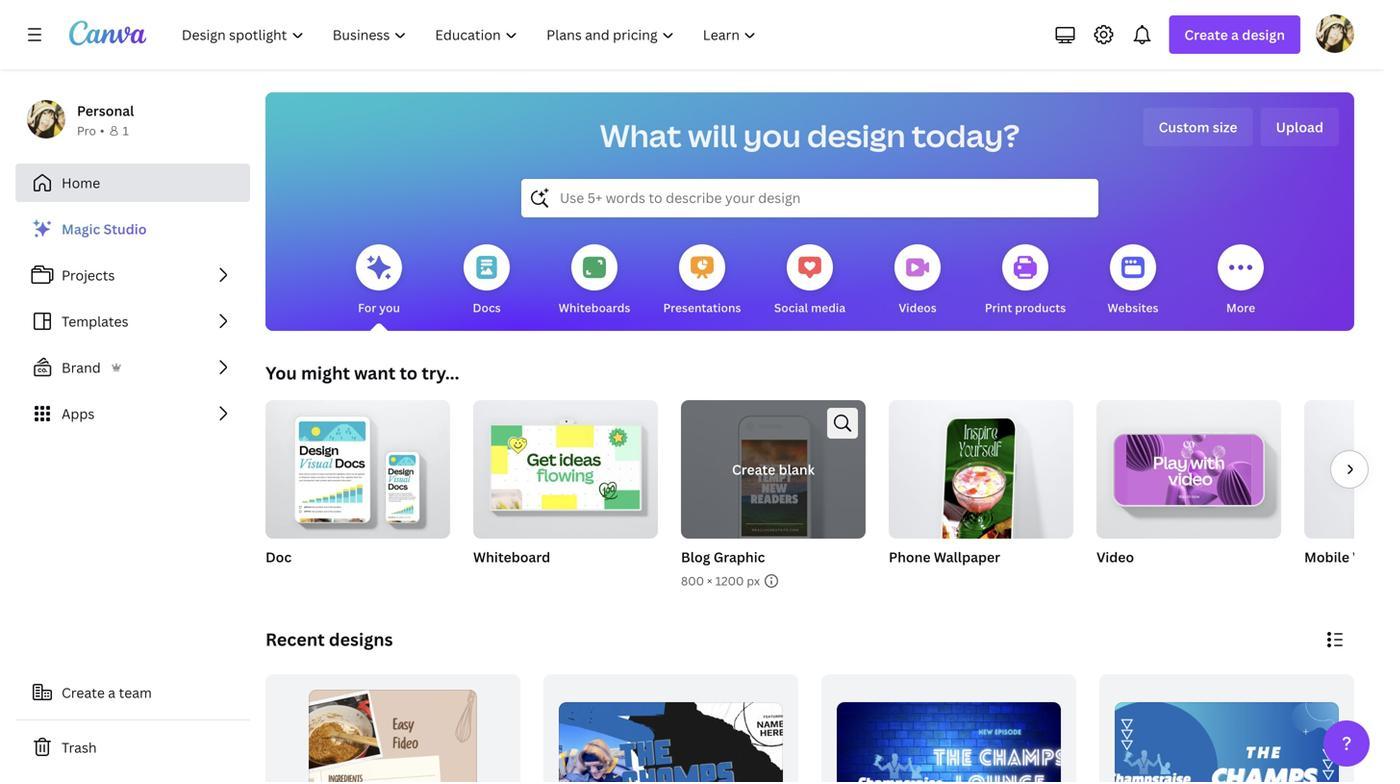Task type: describe. For each thing, give the bounding box(es) containing it.
group for mobile video
[[1304, 400, 1385, 539]]

graphic
[[714, 548, 765, 566]]

whiteboards
[[559, 300, 630, 316]]

group for phone wallpaper
[[889, 392, 1074, 550]]

video inside mobile video group
[[1353, 548, 1385, 566]]

mobile
[[1304, 548, 1350, 566]]

video inside 'video' group
[[1097, 548, 1134, 566]]

social
[[774, 300, 808, 316]]

pro •
[[77, 123, 104, 139]]

stephanie aranda image
[[1316, 14, 1354, 53]]

mobile video
[[1304, 548, 1385, 566]]

designs
[[329, 628, 393, 651]]

custom size
[[1159, 118, 1238, 136]]

docs
[[473, 300, 501, 316]]

whiteboard
[[473, 548, 550, 566]]

blog
[[681, 548, 710, 566]]

recent designs
[[266, 628, 393, 651]]

doc
[[266, 548, 292, 566]]

video group
[[1097, 392, 1281, 591]]

team
[[119, 683, 152, 702]]

blog graphic group
[[681, 400, 866, 591]]

800 × 1200 px button
[[681, 571, 779, 591]]

pro
[[77, 123, 96, 139]]

you might want to try...
[[266, 361, 459, 385]]

apps link
[[15, 394, 250, 433]]

Search search field
[[560, 180, 1060, 216]]

today?
[[912, 114, 1020, 156]]

for you button
[[356, 231, 402, 331]]

magic studio
[[62, 220, 147, 238]]

print products button
[[985, 231, 1066, 331]]

create a team
[[62, 683, 152, 702]]

top level navigation element
[[169, 15, 773, 54]]

social media button
[[774, 231, 846, 331]]

phone wallpaper
[[889, 548, 1001, 566]]

magic studio link
[[15, 210, 250, 248]]

projects link
[[15, 256, 250, 294]]

social media
[[774, 300, 846, 316]]

create blank
[[732, 460, 815, 479]]

you inside for you button
[[379, 300, 400, 316]]

videos
[[899, 300, 937, 316]]

800 × 1200 px
[[681, 573, 760, 589]]

websites button
[[1108, 231, 1159, 331]]

apps
[[62, 405, 95, 423]]

for you
[[358, 300, 400, 316]]

custom
[[1159, 118, 1210, 136]]

magic
[[62, 220, 100, 238]]

0 vertical spatial you
[[744, 114, 801, 156]]

px
[[747, 573, 760, 589]]

create a design
[[1185, 25, 1285, 44]]

upload
[[1276, 118, 1324, 136]]

create blank group
[[681, 400, 866, 539]]

videos button
[[895, 231, 941, 331]]

phone
[[889, 548, 931, 566]]

brand
[[62, 358, 101, 377]]

create a team button
[[15, 673, 250, 712]]

you
[[266, 361, 297, 385]]

print
[[985, 300, 1012, 316]]

800
[[681, 573, 704, 589]]

might
[[301, 361, 350, 385]]

print products
[[985, 300, 1066, 316]]

presentations
[[663, 300, 741, 316]]

create a design button
[[1169, 15, 1301, 54]]

doc group
[[266, 392, 450, 591]]

media
[[811, 300, 846, 316]]

want
[[354, 361, 396, 385]]



Task type: vqa. For each thing, say whether or not it's contained in the screenshot.
Charity Gala Your Story in Dark Green Light Yellow Classy Minimalist Style group
no



Task type: locate. For each thing, give the bounding box(es) containing it.
1 vertical spatial design
[[807, 114, 906, 156]]

create for create a design
[[1185, 25, 1228, 44]]

1200
[[715, 573, 744, 589]]

what will you design today?
[[600, 114, 1020, 156]]

products
[[1015, 300, 1066, 316]]

create inside button
[[62, 683, 105, 702]]

docs button
[[464, 231, 510, 331]]

0 vertical spatial design
[[1242, 25, 1285, 44]]

you right for
[[379, 300, 400, 316]]

brand link
[[15, 348, 250, 387]]

wallpaper
[[934, 548, 1001, 566]]

templates link
[[15, 302, 250, 341]]

0 horizontal spatial design
[[807, 114, 906, 156]]

2 horizontal spatial create
[[1185, 25, 1228, 44]]

create left blank
[[732, 460, 776, 479]]

studio
[[104, 220, 147, 238]]

1 horizontal spatial design
[[1242, 25, 1285, 44]]

design
[[1242, 25, 1285, 44], [807, 114, 906, 156]]

0 horizontal spatial create
[[62, 683, 105, 702]]

1 vertical spatial you
[[379, 300, 400, 316]]

phone wallpaper group
[[889, 392, 1074, 591]]

list
[[15, 210, 250, 433]]

try...
[[422, 361, 459, 385]]

websites
[[1108, 300, 1159, 316]]

video
[[1097, 548, 1134, 566], [1353, 548, 1385, 566]]

0 horizontal spatial a
[[108, 683, 116, 702]]

1
[[123, 123, 129, 139]]

0 vertical spatial a
[[1231, 25, 1239, 44]]

a
[[1231, 25, 1239, 44], [108, 683, 116, 702]]

what
[[600, 114, 682, 156]]

presentations button
[[663, 231, 741, 331]]

1 video from the left
[[1097, 548, 1134, 566]]

more
[[1226, 300, 1256, 316]]

create inside dropdown button
[[1185, 25, 1228, 44]]

home link
[[15, 164, 250, 202]]

1 horizontal spatial video
[[1353, 548, 1385, 566]]

1 vertical spatial a
[[108, 683, 116, 702]]

for
[[358, 300, 376, 316]]

more button
[[1218, 231, 1264, 331]]

create for create blank
[[732, 460, 776, 479]]

•
[[100, 123, 104, 139]]

a for design
[[1231, 25, 1239, 44]]

2 vertical spatial create
[[62, 683, 105, 702]]

you
[[744, 114, 801, 156], [379, 300, 400, 316]]

size
[[1213, 118, 1238, 136]]

to
[[400, 361, 418, 385]]

a for team
[[108, 683, 116, 702]]

templates
[[62, 312, 128, 330]]

you right will
[[744, 114, 801, 156]]

None search field
[[521, 179, 1099, 217]]

recent
[[266, 628, 325, 651]]

create up custom size dropdown button
[[1185, 25, 1228, 44]]

projects
[[62, 266, 115, 284]]

trash
[[62, 738, 97, 757]]

group for doc
[[266, 392, 450, 539]]

0 horizontal spatial you
[[379, 300, 400, 316]]

0 vertical spatial create
[[1185, 25, 1228, 44]]

list containing magic studio
[[15, 210, 250, 433]]

will
[[688, 114, 737, 156]]

a inside button
[[108, 683, 116, 702]]

whiteboard group
[[473, 392, 658, 591]]

create for create a team
[[62, 683, 105, 702]]

mobile video group
[[1304, 400, 1385, 591]]

group
[[266, 392, 450, 539], [473, 392, 658, 539], [889, 392, 1074, 550], [1097, 392, 1281, 539], [1304, 400, 1385, 539]]

upload button
[[1261, 108, 1339, 146]]

2 video from the left
[[1353, 548, 1385, 566]]

a inside dropdown button
[[1231, 25, 1239, 44]]

blog graphic
[[681, 548, 765, 566]]

blank
[[779, 460, 815, 479]]

1 horizontal spatial a
[[1231, 25, 1239, 44]]

home
[[62, 174, 100, 192]]

0 horizontal spatial video
[[1097, 548, 1134, 566]]

create left team
[[62, 683, 105, 702]]

personal
[[77, 101, 134, 120]]

1 horizontal spatial create
[[732, 460, 776, 479]]

a left team
[[108, 683, 116, 702]]

×
[[707, 573, 713, 589]]

a up size
[[1231, 25, 1239, 44]]

design left the stephanie aranda image
[[1242, 25, 1285, 44]]

group for whiteboard
[[473, 392, 658, 539]]

custom size button
[[1143, 108, 1253, 146]]

whiteboards button
[[559, 231, 630, 331]]

1 horizontal spatial you
[[744, 114, 801, 156]]

design inside dropdown button
[[1242, 25, 1285, 44]]

group for video
[[1097, 392, 1281, 539]]

create
[[1185, 25, 1228, 44], [732, 460, 776, 479], [62, 683, 105, 702]]

create inside group
[[732, 460, 776, 479]]

trash link
[[15, 728, 250, 767]]

design up "search" search box
[[807, 114, 906, 156]]

1 vertical spatial create
[[732, 460, 776, 479]]



